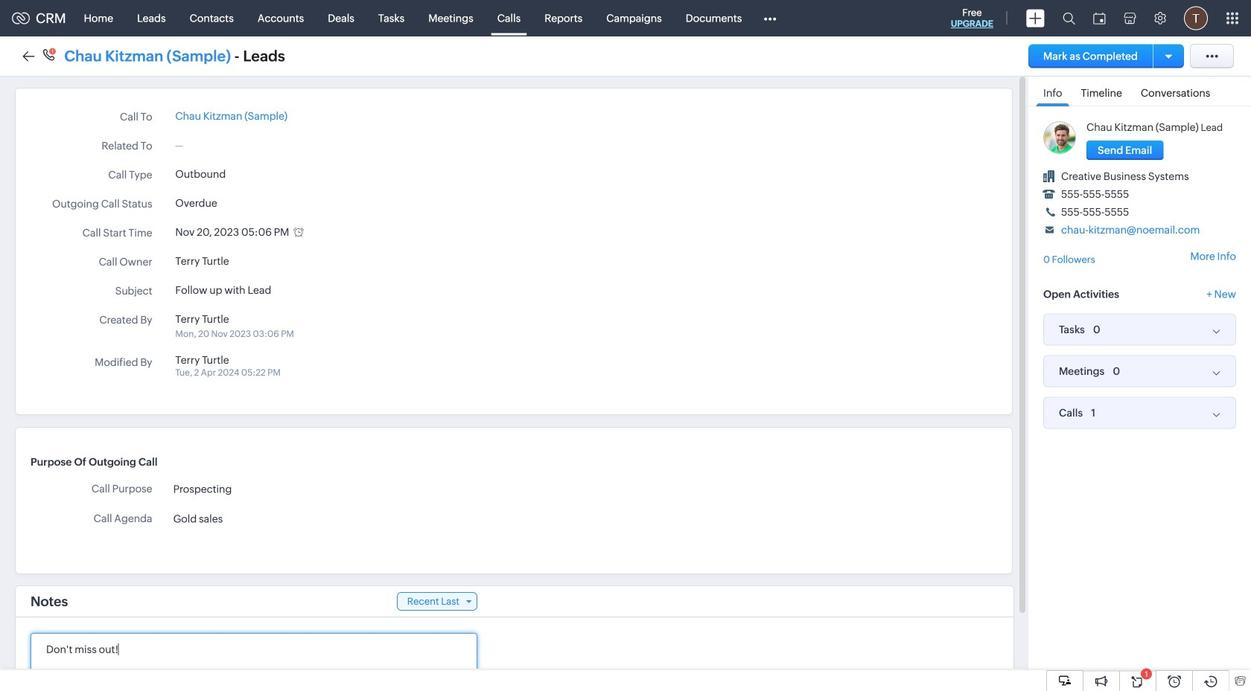 Task type: describe. For each thing, give the bounding box(es) containing it.
calendar image
[[1093, 12, 1106, 24]]

create menu element
[[1017, 0, 1054, 36]]

Add a note text field
[[46, 642, 461, 687]]

search image
[[1063, 12, 1076, 25]]

search element
[[1054, 0, 1084, 36]]



Task type: locate. For each thing, give the bounding box(es) containing it.
Other Modules field
[[754, 6, 786, 30]]

None button
[[1087, 141, 1164, 160]]

create menu image
[[1026, 9, 1045, 27]]

logo image
[[12, 12, 30, 24]]

profile image
[[1184, 6, 1208, 30]]

profile element
[[1175, 0, 1217, 36]]



Task type: vqa. For each thing, say whether or not it's contained in the screenshot.
WEBFORMS link
no



